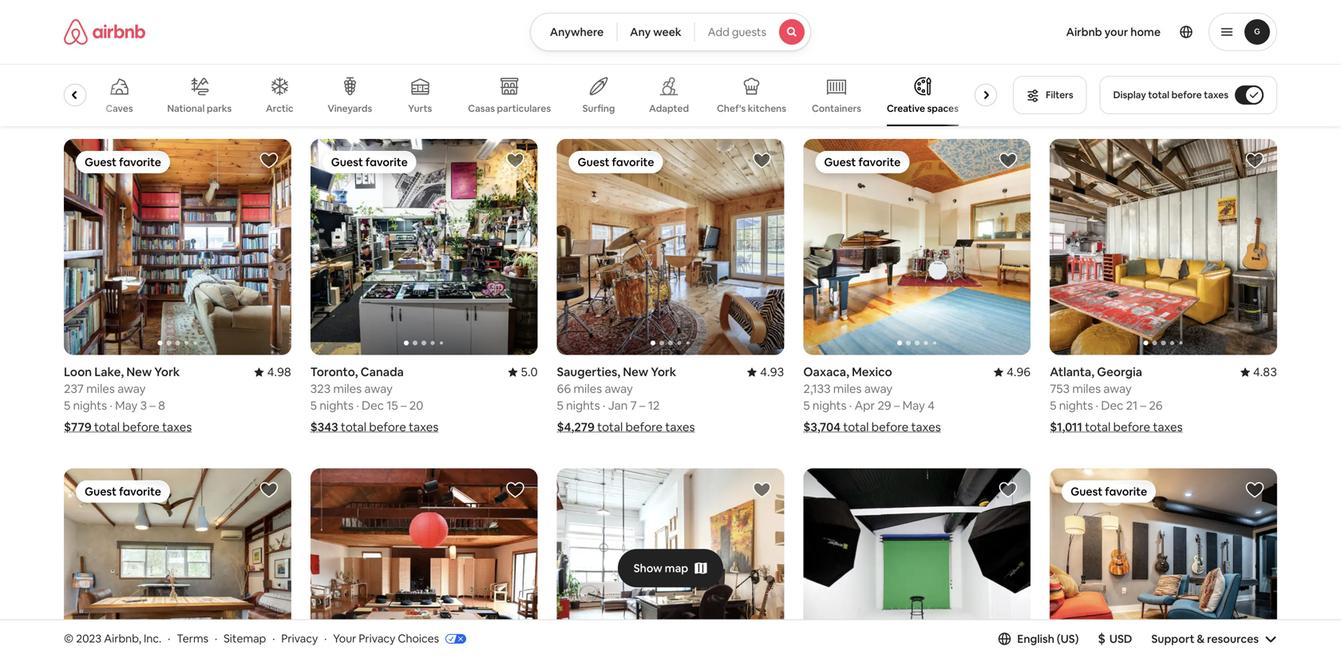 Task type: vqa. For each thing, say whether or not it's contained in the screenshot.


Task type: describe. For each thing, give the bounding box(es) containing it.
total inside loon lake, new york 237 miles away 5 nights · may 3 – 8 $779 total before taxes
[[94, 419, 120, 435]]

4.93
[[760, 364, 785, 380]]

your privacy choices link
[[333, 631, 467, 647]]

add guests
[[708, 25, 767, 39]]

atlanta, georgia 753 miles away 5 nights · dec 21 – 26 $1,011 total before taxes
[[1050, 364, 1183, 435]]

show map button
[[618, 549, 724, 588]]

casas
[[468, 102, 495, 114]]

choices
[[398, 631, 439, 646]]

arctic
[[266, 102, 294, 115]]

caves
[[106, 102, 133, 115]]

miles for 2,133 miles away
[[834, 381, 862, 397]]

· left your
[[324, 631, 327, 646]]

terms
[[177, 631, 209, 646]]

taxes inside loon lake, new york 237 miles away 5 nights · may 3 – 8 $779 total before taxes
[[162, 419, 192, 435]]

add to wishlist: franklin, tennessee image
[[999, 480, 1018, 500]]

29
[[878, 398, 892, 413]]

any week
[[630, 25, 682, 39]]

chef's
[[717, 102, 746, 115]]

5 for 2,133 miles away
[[804, 398, 810, 413]]

terms · sitemap · privacy ·
[[177, 631, 327, 646]]

display
[[1114, 89, 1147, 101]]

5 for 753 miles away
[[1050, 398, 1057, 413]]

show map
[[634, 561, 689, 576]]

miles for 753 miles away
[[1073, 381, 1101, 397]]

atlanta,
[[1050, 364, 1095, 380]]

filters
[[1046, 89, 1074, 101]]

your
[[333, 631, 356, 646]]

parks
[[207, 102, 232, 114]]

anywhere
[[550, 25, 604, 39]]

add to wishlist: kerhonkson, new york image
[[259, 480, 279, 500]]

dec for dec 21 – 26
[[1102, 398, 1124, 413]]

earth homes
[[15, 102, 71, 115]]

©
[[64, 631, 74, 646]]

4.83 out of 5 average rating image
[[1241, 364, 1278, 380]]

miles inside loon lake, new york 237 miles away 5 nights · may 3 – 8 $779 total before taxes
[[86, 381, 115, 397]]

support & resources
[[1152, 632, 1259, 646]]

before right display
[[1172, 89, 1202, 101]]

saugerties, new york 66 miles away 5 nights · jan 7 – 12 $4,279 total before taxes
[[557, 364, 695, 435]]

$
[[1099, 630, 1106, 647]]

mexico
[[852, 364, 893, 380]]

total inside oaxaca, mexico 2,133 miles away 5 nights · apr 29 – may 4 $3,704 total before taxes
[[844, 419, 869, 435]]

3
[[140, 398, 147, 413]]

nights for 2,133
[[813, 398, 847, 413]]

$ usd
[[1099, 630, 1133, 647]]

toronto,
[[311, 364, 358, 380]]

privacy link
[[281, 631, 318, 646]]

$4,279
[[557, 419, 595, 435]]

66
[[557, 381, 571, 397]]

your
[[1105, 25, 1129, 39]]

oaxaca, mexico 2,133 miles away 5 nights · apr 29 – may 4 $3,704 total before taxes
[[804, 364, 941, 435]]

airbnb your home link
[[1057, 15, 1171, 49]]

total right display
[[1149, 89, 1170, 101]]

adapted
[[649, 102, 689, 115]]

canada
[[361, 364, 404, 380]]

$343
[[311, 419, 338, 435]]

$3,704
[[804, 419, 841, 435]]

guests
[[732, 25, 767, 39]]

york inside loon lake, new york 237 miles away 5 nights · may 3 – 8 $779 total before taxes
[[154, 364, 180, 380]]

before inside loon lake, new york 237 miles away 5 nights · may 3 – 8 $779 total before taxes
[[122, 419, 160, 435]]

· inside toronto, canada 323 miles away 5 nights · dec 15 – 20 $343 total before taxes
[[356, 398, 359, 413]]

2023
[[76, 631, 102, 646]]

4.96 out of 5 average rating image
[[994, 364, 1031, 380]]

– for 753
[[1141, 398, 1147, 413]]

profile element
[[831, 0, 1278, 64]]

loon lake, new york 237 miles away 5 nights · may 3 – 8 $779 total before taxes
[[64, 364, 192, 435]]

5.0
[[521, 364, 538, 380]]

display total before taxes
[[1114, 89, 1229, 101]]

© 2023 airbnb, inc. ·
[[64, 631, 170, 646]]

terms link
[[177, 631, 209, 646]]

nights inside loon lake, new york 237 miles away 5 nights · may 3 – 8 $779 total before taxes
[[73, 398, 107, 413]]

4.98 out of 5 average rating image
[[254, 364, 291, 380]]

usd
[[1110, 632, 1133, 646]]

add to wishlist: catskill, new york image
[[506, 480, 525, 500]]

away for 323 miles away
[[365, 381, 393, 397]]

home
[[1131, 25, 1161, 39]]

4.96
[[1007, 364, 1031, 380]]

english (us)
[[1018, 632, 1079, 646]]

$779
[[64, 419, 92, 435]]

national
[[167, 102, 205, 114]]

national parks
[[167, 102, 232, 114]]

filters button
[[1014, 76, 1088, 114]]

· inside loon lake, new york 237 miles away 5 nights · may 3 – 8 $779 total before taxes
[[110, 398, 113, 413]]

away for 2,133 miles away
[[865, 381, 893, 397]]

15
[[387, 398, 398, 413]]

7
[[631, 398, 637, 413]]

– inside saugerties, new york 66 miles away 5 nights · jan 7 – 12 $4,279 total before taxes
[[640, 398, 646, 413]]

georgia
[[1098, 364, 1143, 380]]

– for 323
[[401, 398, 407, 413]]

total inside toronto, canada 323 miles away 5 nights · dec 15 – 20 $343 total before taxes
[[341, 419, 367, 435]]

5.0 out of 5 average rating image
[[508, 364, 538, 380]]

yurts
[[408, 102, 432, 115]]

add to wishlist: loon lake, new york image
[[259, 151, 279, 170]]

any
[[630, 25, 651, 39]]

any week button
[[617, 13, 695, 51]]

add to wishlist: nashville, tennessee image
[[1246, 480, 1265, 500]]

before inside toronto, canada 323 miles away 5 nights · dec 15 – 20 $343 total before taxes
[[369, 419, 406, 435]]

none search field containing anywhere
[[530, 13, 812, 51]]

add to wishlist: oaxaca, mexico image
[[999, 151, 1018, 170]]

anywhere button
[[530, 13, 618, 51]]

· inside 'atlanta, georgia 753 miles away 5 nights · dec 21 – 26 $1,011 total before taxes'
[[1096, 398, 1099, 413]]

lake,
[[94, 364, 124, 380]]

particulares
[[497, 102, 551, 114]]

taxes inside oaxaca, mexico 2,133 miles away 5 nights · apr 29 – may 4 $3,704 total before taxes
[[912, 419, 941, 435]]

taxes inside saugerties, new york 66 miles away 5 nights · jan 7 – 12 $4,279 total before taxes
[[666, 419, 695, 435]]

support
[[1152, 632, 1195, 646]]

toronto, canada 323 miles away 5 nights · dec 15 – 20 $343 total before taxes
[[311, 364, 439, 435]]

casas particulares
[[468, 102, 551, 114]]

sitemap
[[224, 631, 266, 646]]

may inside loon lake, new york 237 miles away 5 nights · may 3 – 8 $779 total before taxes
[[115, 398, 138, 413]]

taxes inside toronto, canada 323 miles away 5 nights · dec 15 – 20 $343 total before taxes
[[409, 419, 439, 435]]

group containing national parks
[[15, 64, 1004, 126]]



Task type: locate. For each thing, give the bounding box(es) containing it.
2 miles from the left
[[333, 381, 362, 397]]

apr
[[855, 398, 875, 413]]

1 – from the left
[[150, 398, 156, 413]]

nights down 753
[[1060, 398, 1094, 413]]

resources
[[1208, 632, 1259, 646]]

5 away from the left
[[1104, 381, 1132, 397]]

1 york from the left
[[154, 364, 180, 380]]

add to wishlist: toronto, canada image
[[753, 480, 772, 500]]

5 miles from the left
[[1073, 381, 1101, 397]]

4.98
[[267, 364, 291, 380]]

1 away from the left
[[117, 381, 146, 397]]

nights down 323
[[320, 398, 354, 413]]

· left 15
[[356, 398, 359, 413]]

1 horizontal spatial privacy
[[359, 631, 396, 646]]

1 dec from the left
[[362, 398, 384, 413]]

nights down 237
[[73, 398, 107, 413]]

week
[[653, 25, 682, 39]]

– for 2,133
[[894, 398, 900, 413]]

· left '21'
[[1096, 398, 1099, 413]]

2 york from the left
[[651, 364, 677, 380]]

1 nights from the left
[[73, 398, 107, 413]]

1 horizontal spatial new
[[623, 364, 649, 380]]

away up 29
[[865, 381, 893, 397]]

21
[[1127, 398, 1138, 413]]

5 for 323 miles away
[[311, 398, 317, 413]]

before
[[1172, 89, 1202, 101], [122, 419, 160, 435], [369, 419, 406, 435], [872, 419, 909, 435], [626, 419, 663, 435], [1114, 419, 1151, 435]]

away inside loon lake, new york 237 miles away 5 nights · may 3 – 8 $779 total before taxes
[[117, 381, 146, 397]]

away down the canada
[[365, 381, 393, 397]]

chef's kitchens
[[717, 102, 787, 115]]

before down '21'
[[1114, 419, 1151, 435]]

miles down lake,
[[86, 381, 115, 397]]

5 down 323
[[311, 398, 317, 413]]

miles inside 'atlanta, georgia 753 miles away 5 nights · dec 21 – 26 $1,011 total before taxes'
[[1073, 381, 1101, 397]]

nights inside oaxaca, mexico 2,133 miles away 5 nights · apr 29 – may 4 $3,704 total before taxes
[[813, 398, 847, 413]]

new
[[126, 364, 152, 380], [623, 364, 649, 380]]

before down 29
[[872, 419, 909, 435]]

total inside saugerties, new york 66 miles away 5 nights · jan 7 – 12 $4,279 total before taxes
[[598, 419, 623, 435]]

miles inside oaxaca, mexico 2,133 miles away 5 nights · apr 29 – may 4 $3,704 total before taxes
[[834, 381, 862, 397]]

english (us) button
[[999, 632, 1079, 646]]

vineyards
[[328, 102, 372, 115]]

4
[[928, 398, 935, 413]]

dec for dec 15 – 20
[[362, 398, 384, 413]]

1 horizontal spatial dec
[[1102, 398, 1124, 413]]

creative
[[887, 102, 926, 115]]

4.93 out of 5 average rating image
[[748, 364, 785, 380]]

· inside oaxaca, mexico 2,133 miles away 5 nights · apr 29 – may 4 $3,704 total before taxes
[[850, 398, 852, 413]]

– inside toronto, canada 323 miles away 5 nights · dec 15 – 20 $343 total before taxes
[[401, 398, 407, 413]]

26
[[1150, 398, 1163, 413]]

· left privacy link
[[273, 631, 275, 646]]

4 miles from the left
[[574, 381, 602, 397]]

1 privacy from the left
[[281, 631, 318, 646]]

3 miles from the left
[[834, 381, 862, 397]]

add to wishlist: atlanta, georgia image
[[1246, 151, 1265, 170]]

new right lake,
[[126, 364, 152, 380]]

may inside oaxaca, mexico 2,133 miles away 5 nights · apr 29 – may 4 $3,704 total before taxes
[[903, 398, 925, 413]]

add to wishlist: saugerties, new york image
[[753, 151, 772, 170]]

1 miles from the left
[[86, 381, 115, 397]]

1 horizontal spatial york
[[651, 364, 677, 380]]

1 horizontal spatial may
[[903, 398, 925, 413]]

4 away from the left
[[605, 381, 633, 397]]

3 5 from the left
[[804, 398, 810, 413]]

dec inside toronto, canada 323 miles away 5 nights · dec 15 – 20 $343 total before taxes
[[362, 398, 384, 413]]

4 5 from the left
[[557, 398, 564, 413]]

2 5 from the left
[[311, 398, 317, 413]]

before inside oaxaca, mexico 2,133 miles away 5 nights · apr 29 – may 4 $3,704 total before taxes
[[872, 419, 909, 435]]

earth
[[15, 102, 39, 115]]

away inside oaxaca, mexico 2,133 miles away 5 nights · apr 29 – may 4 $3,704 total before taxes
[[865, 381, 893, 397]]

nights inside 'atlanta, georgia 753 miles away 5 nights · dec 21 – 26 $1,011 total before taxes'
[[1060, 398, 1094, 413]]

total right "$779"
[[94, 419, 120, 435]]

20
[[410, 398, 423, 413]]

·
[[110, 398, 113, 413], [356, 398, 359, 413], [850, 398, 852, 413], [603, 398, 606, 413], [1096, 398, 1099, 413], [168, 631, 170, 646], [215, 631, 217, 646], [273, 631, 275, 646], [324, 631, 327, 646]]

taxes inside 'atlanta, georgia 753 miles away 5 nights · dec 21 – 26 $1,011 total before taxes'
[[1154, 419, 1183, 435]]

creative spaces
[[887, 102, 959, 115]]

miles up apr
[[834, 381, 862, 397]]

airbnb,
[[104, 631, 141, 646]]

total down jan
[[598, 419, 623, 435]]

dec
[[362, 398, 384, 413], [1102, 398, 1124, 413]]

nights down '2,133'
[[813, 398, 847, 413]]

privacy right your
[[359, 631, 396, 646]]

total right $343
[[341, 419, 367, 435]]

kitchens
[[748, 102, 787, 115]]

– right '21'
[[1141, 398, 1147, 413]]

&
[[1198, 632, 1205, 646]]

away up 3
[[117, 381, 146, 397]]

nights for 323
[[320, 398, 354, 413]]

homes
[[41, 102, 71, 115]]

5 down 237
[[64, 398, 70, 413]]

12
[[648, 398, 660, 413]]

753
[[1050, 381, 1070, 397]]

english
[[1018, 632, 1055, 646]]

inc.
[[144, 631, 162, 646]]

· left 3
[[110, 398, 113, 413]]

show
[[634, 561, 663, 576]]

0 horizontal spatial may
[[115, 398, 138, 413]]

miles down atlanta,
[[1073, 381, 1101, 397]]

before inside 'atlanta, georgia 753 miles away 5 nights · dec 21 – 26 $1,011 total before taxes'
[[1114, 419, 1151, 435]]

york up 8
[[154, 364, 180, 380]]

2 may from the left
[[903, 398, 925, 413]]

nights up $4,279
[[566, 398, 600, 413]]

· inside saugerties, new york 66 miles away 5 nights · jan 7 – 12 $4,279 total before taxes
[[603, 398, 606, 413]]

5 – from the left
[[1141, 398, 1147, 413]]

away inside toronto, canada 323 miles away 5 nights · dec 15 – 20 $343 total before taxes
[[365, 381, 393, 397]]

group
[[15, 64, 1004, 126], [64, 139, 291, 355], [311, 139, 538, 355], [557, 139, 785, 355], [804, 139, 1031, 355], [1050, 139, 1278, 355], [64, 468, 291, 658], [311, 468, 538, 658], [557, 468, 785, 658], [804, 468, 1031, 658], [1050, 468, 1278, 658]]

privacy
[[281, 631, 318, 646], [359, 631, 396, 646]]

add guests button
[[695, 13, 812, 51]]

5 down 66
[[557, 398, 564, 413]]

5 inside loon lake, new york 237 miles away 5 nights · may 3 – 8 $779 total before taxes
[[64, 398, 70, 413]]

before down 15
[[369, 419, 406, 435]]

total inside 'atlanta, georgia 753 miles away 5 nights · dec 21 – 26 $1,011 total before taxes'
[[1086, 419, 1111, 435]]

spaces
[[928, 102, 959, 115]]

saugerties,
[[557, 364, 621, 380]]

nights inside saugerties, new york 66 miles away 5 nights · jan 7 – 12 $4,279 total before taxes
[[566, 398, 600, 413]]

2 nights from the left
[[320, 398, 354, 413]]

2 dec from the left
[[1102, 398, 1124, 413]]

– right 7
[[640, 398, 646, 413]]

may left 3
[[115, 398, 138, 413]]

– right 29
[[894, 398, 900, 413]]

5 down '2,133'
[[804, 398, 810, 413]]

· left apr
[[850, 398, 852, 413]]

loon
[[64, 364, 92, 380]]

$1,011
[[1050, 419, 1083, 435]]

– right 3
[[150, 398, 156, 413]]

1 new from the left
[[126, 364, 152, 380]]

1 5 from the left
[[64, 398, 70, 413]]

support & resources button
[[1152, 632, 1278, 646]]

4 nights from the left
[[566, 398, 600, 413]]

add
[[708, 25, 730, 39]]

dec left 15
[[362, 398, 384, 413]]

237
[[64, 381, 84, 397]]

· left jan
[[603, 398, 606, 413]]

new up 7
[[623, 364, 649, 380]]

miles inside saugerties, new york 66 miles away 5 nights · jan 7 – 12 $4,279 total before taxes
[[574, 381, 602, 397]]

before down 3
[[122, 419, 160, 435]]

jan
[[608, 398, 628, 413]]

nights for 753
[[1060, 398, 1094, 413]]

0 horizontal spatial dec
[[362, 398, 384, 413]]

your privacy choices
[[333, 631, 439, 646]]

– inside loon lake, new york 237 miles away 5 nights · may 3 – 8 $779 total before taxes
[[150, 398, 156, 413]]

oaxaca,
[[804, 364, 850, 380]]

4 – from the left
[[640, 398, 646, 413]]

– right 15
[[401, 398, 407, 413]]

3 nights from the left
[[813, 398, 847, 413]]

may
[[115, 398, 138, 413], [903, 398, 925, 413]]

2 – from the left
[[401, 398, 407, 413]]

sitemap link
[[224, 631, 266, 646]]

miles for 323 miles away
[[333, 381, 362, 397]]

taxes
[[1205, 89, 1229, 101], [162, 419, 192, 435], [409, 419, 439, 435], [912, 419, 941, 435], [666, 419, 695, 435], [1154, 419, 1183, 435]]

away for 753 miles away
[[1104, 381, 1132, 397]]

airbnb
[[1067, 25, 1103, 39]]

york up 12
[[651, 364, 677, 380]]

before down 12
[[626, 419, 663, 435]]

5 down 753
[[1050, 398, 1057, 413]]

airbnb your home
[[1067, 25, 1161, 39]]

3 away from the left
[[865, 381, 893, 397]]

5 inside saugerties, new york 66 miles away 5 nights · jan 7 – 12 $4,279 total before taxes
[[557, 398, 564, 413]]

total
[[1149, 89, 1170, 101], [94, 419, 120, 435], [341, 419, 367, 435], [844, 419, 869, 435], [598, 419, 623, 435], [1086, 419, 1111, 435]]

away inside saugerties, new york 66 miles away 5 nights · jan 7 – 12 $4,279 total before taxes
[[605, 381, 633, 397]]

may left 4
[[903, 398, 925, 413]]

5
[[64, 398, 70, 413], [311, 398, 317, 413], [804, 398, 810, 413], [557, 398, 564, 413], [1050, 398, 1057, 413]]

5 inside toronto, canada 323 miles away 5 nights · dec 15 – 20 $343 total before taxes
[[311, 398, 317, 413]]

–
[[150, 398, 156, 413], [401, 398, 407, 413], [894, 398, 900, 413], [640, 398, 646, 413], [1141, 398, 1147, 413]]

3 – from the left
[[894, 398, 900, 413]]

dec left '21'
[[1102, 398, 1124, 413]]

– inside 'atlanta, georgia 753 miles away 5 nights · dec 21 – 26 $1,011 total before taxes'
[[1141, 398, 1147, 413]]

add to wishlist: toronto, canada image
[[506, 151, 525, 170]]

323
[[311, 381, 331, 397]]

new inside loon lake, new york 237 miles away 5 nights · may 3 – 8 $779 total before taxes
[[126, 364, 152, 380]]

total right $1,011
[[1086, 419, 1111, 435]]

5 nights from the left
[[1060, 398, 1094, 413]]

before inside saugerties, new york 66 miles away 5 nights · jan 7 – 12 $4,279 total before taxes
[[626, 419, 663, 435]]

0 horizontal spatial new
[[126, 364, 152, 380]]

dec inside 'atlanta, georgia 753 miles away 5 nights · dec 21 – 26 $1,011 total before taxes'
[[1102, 398, 1124, 413]]

york inside saugerties, new york 66 miles away 5 nights · jan 7 – 12 $4,279 total before taxes
[[651, 364, 677, 380]]

away down georgia
[[1104, 381, 1132, 397]]

containers
[[812, 102, 862, 115]]

miles down toronto,
[[333, 381, 362, 397]]

2 away from the left
[[365, 381, 393, 397]]

total down apr
[[844, 419, 869, 435]]

5 inside 'atlanta, georgia 753 miles away 5 nights · dec 21 – 26 $1,011 total before taxes'
[[1050, 398, 1057, 413]]

0 horizontal spatial privacy
[[281, 631, 318, 646]]

5 inside oaxaca, mexico 2,133 miles away 5 nights · apr 29 – may 4 $3,704 total before taxes
[[804, 398, 810, 413]]

away up jan
[[605, 381, 633, 397]]

None search field
[[530, 13, 812, 51]]

· right inc.
[[168, 631, 170, 646]]

miles down saugerties,
[[574, 381, 602, 397]]

2,133
[[804, 381, 831, 397]]

surfing
[[583, 102, 615, 115]]

8
[[158, 398, 165, 413]]

miles
[[86, 381, 115, 397], [333, 381, 362, 397], [834, 381, 862, 397], [574, 381, 602, 397], [1073, 381, 1101, 397]]

miles inside toronto, canada 323 miles away 5 nights · dec 15 – 20 $343 total before taxes
[[333, 381, 362, 397]]

4.83
[[1254, 364, 1278, 380]]

2 privacy from the left
[[359, 631, 396, 646]]

1 may from the left
[[115, 398, 138, 413]]

2 new from the left
[[623, 364, 649, 380]]

privacy left your
[[281, 631, 318, 646]]

– inside oaxaca, mexico 2,133 miles away 5 nights · apr 29 – may 4 $3,704 total before taxes
[[894, 398, 900, 413]]

5 5 from the left
[[1050, 398, 1057, 413]]

nights inside toronto, canada 323 miles away 5 nights · dec 15 – 20 $343 total before taxes
[[320, 398, 354, 413]]

· right terms link
[[215, 631, 217, 646]]

new inside saugerties, new york 66 miles away 5 nights · jan 7 – 12 $4,279 total before taxes
[[623, 364, 649, 380]]

away inside 'atlanta, georgia 753 miles away 5 nights · dec 21 – 26 $1,011 total before taxes'
[[1104, 381, 1132, 397]]

0 horizontal spatial york
[[154, 364, 180, 380]]



